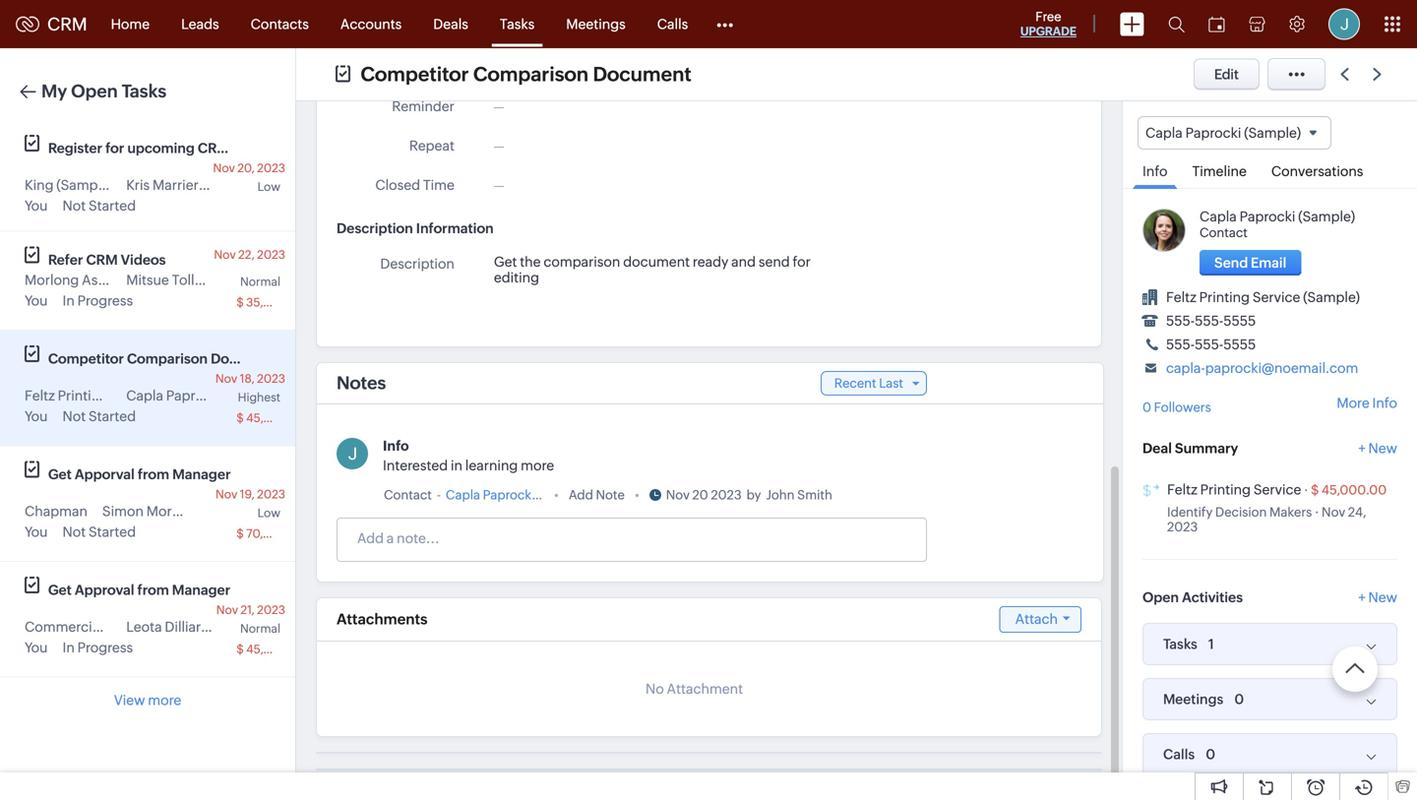 Task type: locate. For each thing, give the bounding box(es) containing it.
2023 left decision
[[1168, 520, 1199, 535]]

+ new down more info "link"
[[1359, 441, 1398, 457]]

feltz
[[1167, 290, 1197, 305], [25, 388, 55, 404], [1168, 482, 1198, 498]]

description for description information
[[337, 220, 413, 236]]

0 for calls
[[1206, 747, 1216, 763]]

manager inside get approval from manager nov 21, 2023
[[172, 582, 231, 598]]

2 in from the top
[[62, 640, 75, 656]]

1 vertical spatial meetings
[[1164, 692, 1224, 708]]

(sample) up 'conversations' link
[[1245, 125, 1302, 141]]

paprocki down competitor comparison document nov 18, 2023
[[166, 388, 222, 404]]

2 vertical spatial get
[[48, 582, 72, 598]]

description down "description information"
[[380, 256, 455, 272]]

$ 45,000.00 for leota dilliard (sample)
[[237, 643, 307, 656]]

get inside get approval from manager nov 21, 2023
[[48, 582, 72, 598]]

capla up info link
[[1146, 125, 1183, 141]]

capla inside field
[[1146, 125, 1183, 141]]

editing
[[494, 270, 540, 285]]

1 555-555-5555 from the top
[[1167, 313, 1257, 329]]

1 vertical spatial crm
[[198, 140, 229, 156]]

low for simon morasca (sample)
[[258, 507, 281, 520]]

get
[[494, 254, 517, 270], [48, 467, 72, 482], [48, 582, 72, 598]]

1 vertical spatial feltz
[[25, 388, 55, 404]]

0 vertical spatial service
[[1253, 290, 1301, 305]]

2 horizontal spatial 0
[[1235, 692, 1245, 708]]

identify
[[1168, 505, 1213, 520]]

capla paprocki (sample)
[[1146, 125, 1302, 141], [126, 388, 282, 404]]

$ left 70,000.00
[[237, 527, 244, 541]]

you down morlong
[[25, 293, 48, 309]]

2 from from the top
[[137, 582, 169, 598]]

open
[[71, 81, 118, 101], [1143, 590, 1180, 606]]

feltz printing service (sample) link
[[1167, 290, 1361, 305]]

not started down king (sample)
[[62, 198, 136, 214]]

1 + from the top
[[1359, 441, 1366, 457]]

1 vertical spatial printing
[[58, 388, 108, 404]]

repeat
[[409, 138, 455, 153]]

1 vertical spatial ·
[[1315, 505, 1320, 520]]

$ 45,000.00
[[237, 412, 307, 425], [237, 643, 307, 656]]

started down kris
[[89, 198, 136, 214]]

0 horizontal spatial comparison
[[127, 351, 208, 367]]

1 vertical spatial progress
[[77, 640, 133, 656]]

you down commercial
[[25, 640, 48, 656]]

service up paprocki@noemail.com
[[1253, 290, 1301, 305]]

1 vertical spatial started
[[89, 409, 136, 424]]

2023 inside get apporval from manager nov 19, 2023
[[257, 488, 286, 501]]

0 vertical spatial crm
[[47, 14, 87, 34]]

0 vertical spatial in
[[62, 293, 75, 309]]

70,000.00
[[246, 527, 306, 541]]

not down king (sample)
[[62, 198, 86, 214]]

normal for leota dilliard (sample)
[[240, 622, 281, 636]]

you for feltz printing service
[[25, 409, 48, 424]]

king
[[25, 177, 54, 193]]

1 vertical spatial not started
[[62, 409, 136, 424]]

0 vertical spatial new
[[1369, 441, 1398, 457]]

from
[[138, 467, 169, 482], [137, 582, 169, 598]]

1 vertical spatial info
[[1373, 395, 1398, 411]]

1 vertical spatial 5555
[[1224, 337, 1257, 353]]

manager inside get apporval from manager nov 19, 2023
[[172, 467, 231, 482]]

from inside get apporval from manager nov 19, 2023
[[138, 467, 169, 482]]

nov inside 'nov 24, 2023'
[[1322, 505, 1346, 520]]

1 horizontal spatial capla paprocki (sample) link
[[1200, 209, 1356, 225]]

(sample) down conversations
[[1299, 209, 1356, 225]]

makers
[[1270, 505, 1313, 520]]

2023 down the webinars
[[257, 161, 286, 175]]

deals link
[[418, 0, 484, 48]]

1 normal from the top
[[240, 275, 281, 289]]

0 vertical spatial progress
[[77, 293, 133, 309]]

capla paprocki (sample) link down conversations
[[1200, 209, 1356, 225]]

nov left 18,
[[216, 372, 237, 385]]

1 vertical spatial capla paprocki (sample)
[[126, 388, 282, 404]]

1 vertical spatial 555-555-5555
[[1167, 337, 1257, 353]]

service for feltz printing service · $ 45,000.00
[[1254, 482, 1302, 498]]

manager for dilliard
[[172, 582, 231, 598]]

progress down press
[[77, 640, 133, 656]]

0 vertical spatial + new
[[1359, 441, 1398, 457]]

in
[[451, 458, 463, 473]]

printing up decision
[[1201, 482, 1251, 498]]

not started
[[62, 198, 136, 214], [62, 409, 136, 424], [62, 524, 136, 540]]

info up interested
[[383, 438, 409, 454]]

0 vertical spatial +
[[1359, 441, 1366, 457]]

refer crm videos
[[48, 252, 166, 268]]

1 in from the top
[[62, 293, 75, 309]]

$ for mitsue tollner (sample)
[[237, 296, 244, 309]]

conversations link
[[1262, 150, 1374, 188]]

3 started from the top
[[89, 524, 136, 540]]

1 not from the top
[[62, 198, 86, 214]]

feltz printing service · $ 45,000.00
[[1168, 482, 1388, 498]]

nov inside get apporval from manager nov 19, 2023
[[216, 488, 238, 501]]

$ down 21, at bottom left
[[237, 643, 244, 656]]

printing
[[1200, 290, 1251, 305], [58, 388, 108, 404], [1201, 482, 1251, 498]]

crm up the kris marrier (sample)
[[198, 140, 229, 156]]

1 from from the top
[[138, 467, 169, 482]]

45,000.00 for capla paprocki (sample)
[[246, 412, 307, 425]]

next record image
[[1374, 68, 1386, 81]]

0 vertical spatial calls
[[657, 16, 689, 32]]

progress for press
[[77, 640, 133, 656]]

crm right 'logo'
[[47, 14, 87, 34]]

0 horizontal spatial •
[[554, 488, 559, 503]]

paprocki up timeline "link"
[[1186, 125, 1242, 141]]

attach
[[1016, 611, 1058, 627]]

0 horizontal spatial 0
[[1143, 400, 1152, 415]]

activities
[[1183, 590, 1244, 606]]

1 horizontal spatial more
[[521, 458, 554, 473]]

deals
[[434, 16, 469, 32]]

1 vertical spatial +
[[1359, 590, 1366, 606]]

last
[[880, 376, 904, 391]]

21,
[[241, 604, 255, 617]]

0 vertical spatial $ 45,000.00
[[237, 412, 307, 425]]

you for king (sample)
[[25, 198, 48, 214]]

4 you from the top
[[25, 524, 48, 540]]

(sample) down the 19, at left bottom
[[204, 504, 261, 519]]

edit
[[1215, 66, 1240, 82]]

more
[[521, 458, 554, 473], [148, 693, 181, 708]]

0 vertical spatial contact
[[1200, 226, 1248, 240]]

• add note •
[[554, 488, 640, 503]]

more info link
[[1337, 395, 1398, 411]]

$ 70,000.00
[[237, 527, 306, 541]]

manager up simon morasca (sample)
[[172, 467, 231, 482]]

0 vertical spatial info
[[1143, 164, 1168, 179]]

2023 right 21, at bottom left
[[257, 604, 286, 617]]

you for commercial press
[[25, 640, 48, 656]]

1 vertical spatial not
[[62, 409, 86, 424]]

document inside competitor comparison document nov 18, 2023
[[211, 351, 280, 367]]

comparison down mitsue
[[127, 351, 208, 367]]

+ new down 24,
[[1359, 590, 1398, 606]]

• right note
[[635, 488, 640, 503]]

and
[[732, 254, 756, 270]]

comparison for competitor comparison document nov 18, 2023
[[127, 351, 208, 367]]

recent last
[[835, 376, 904, 391]]

1 vertical spatial for
[[793, 254, 811, 270]]

2023 inside get approval from manager nov 21, 2023
[[257, 604, 286, 617]]

0 horizontal spatial ·
[[1305, 483, 1309, 498]]

for inside 'register for upcoming crm webinars nov 20, 2023'
[[105, 140, 124, 156]]

tasks left 1
[[1164, 637, 1198, 652]]

john
[[767, 488, 795, 503]]

0 vertical spatial more
[[521, 458, 554, 473]]

0 vertical spatial ·
[[1305, 483, 1309, 498]]

search image
[[1169, 16, 1186, 32]]

2023 inside competitor comparison document nov 18, 2023
[[257, 372, 286, 385]]

0 vertical spatial 45,000.00
[[246, 412, 307, 425]]

0 horizontal spatial tasks
[[122, 81, 167, 101]]

1 new from the top
[[1369, 441, 1398, 457]]

2 $ 45,000.00 from the top
[[237, 643, 307, 656]]

0 horizontal spatial calls
[[657, 16, 689, 32]]

2023
[[257, 161, 286, 175], [257, 248, 286, 261], [257, 372, 286, 385], [711, 488, 742, 503], [257, 488, 286, 501], [1168, 520, 1199, 535], [257, 604, 286, 617]]

2 5555 from the top
[[1224, 337, 1257, 353]]

1 horizontal spatial info
[[1143, 164, 1168, 179]]

contact down interested
[[384, 488, 432, 503]]

1 horizontal spatial •
[[635, 488, 640, 503]]

open left 'activities'
[[1143, 590, 1180, 606]]

paprocki down timeline
[[1240, 209, 1296, 225]]

not for (sample)
[[62, 198, 86, 214]]

manager up leota dilliard (sample)
[[172, 582, 231, 598]]

you down feltz printing service
[[25, 409, 48, 424]]

description down closed
[[337, 220, 413, 236]]

manager
[[172, 467, 231, 482], [172, 582, 231, 598]]

feltz printing service
[[25, 388, 159, 404]]

0 vertical spatial started
[[89, 198, 136, 214]]

0 vertical spatial not
[[62, 198, 86, 214]]

1 vertical spatial normal
[[240, 622, 281, 636]]

1 vertical spatial more
[[148, 693, 181, 708]]

2 vertical spatial info
[[383, 438, 409, 454]]

45,000.00 inside feltz printing service · $ 45,000.00
[[1322, 483, 1388, 498]]

0 vertical spatial in progress
[[62, 293, 133, 309]]

1 vertical spatial description
[[380, 256, 455, 272]]

info left timeline
[[1143, 164, 1168, 179]]

document up 18,
[[211, 351, 280, 367]]

service up makers
[[1254, 482, 1302, 498]]

normal up $ 35,000.00 on the left of the page
[[240, 275, 281, 289]]

1 horizontal spatial for
[[793, 254, 811, 270]]

contact
[[1200, 226, 1248, 240], [384, 488, 432, 503]]

nov left 20,
[[213, 161, 235, 175]]

get up commercial
[[48, 582, 72, 598]]

manager for morasca
[[172, 467, 231, 482]]

0 vertical spatial 555-555-5555
[[1167, 313, 1257, 329]]

555-
[[1167, 313, 1195, 329], [1195, 313, 1224, 329], [1167, 337, 1195, 353], [1195, 337, 1224, 353]]

get apporval from manager nov 19, 2023
[[48, 467, 286, 501]]

feltz for feltz printing service (sample)
[[1167, 290, 1197, 305]]

5555 up capla-paprocki@noemail.com
[[1224, 337, 1257, 353]]

2 progress from the top
[[77, 640, 133, 656]]

get for get the comparison document ready and send for editing
[[494, 254, 517, 270]]

+ new
[[1359, 441, 1398, 457], [1359, 590, 1398, 606]]

meetings down 1
[[1164, 692, 1224, 708]]

profile image
[[1329, 8, 1361, 40]]

2 not started from the top
[[62, 409, 136, 424]]

more right view
[[148, 693, 181, 708]]

apporval
[[75, 467, 135, 482]]

competitor comparison document nov 18, 2023
[[48, 351, 286, 385]]

you for chapman
[[25, 524, 48, 540]]

send
[[759, 254, 790, 270]]

normal
[[240, 275, 281, 289], [240, 622, 281, 636]]

capla paprocki (sample) inside capla paprocki (sample) field
[[1146, 125, 1302, 141]]

you down chapman
[[25, 524, 48, 540]]

1 vertical spatial in progress
[[62, 640, 133, 656]]

0 vertical spatial competitor
[[361, 63, 469, 86]]

5555 down the feltz printing service (sample)
[[1224, 313, 1257, 329]]

tasks up upcoming
[[122, 81, 167, 101]]

+ down more info "link"
[[1359, 441, 1366, 457]]

calendar image
[[1209, 16, 1226, 32]]

nov inside 'register for upcoming crm webinars nov 20, 2023'
[[213, 161, 235, 175]]

1 vertical spatial comparison
[[127, 351, 208, 367]]

$ for leota dilliard (sample)
[[237, 643, 244, 656]]

1 you from the top
[[25, 198, 48, 214]]

capla paprocki (sample) link down learning
[[446, 485, 590, 505]]

tasks
[[500, 16, 535, 32], [122, 81, 167, 101], [1164, 637, 1198, 652]]

2 not from the top
[[62, 409, 86, 424]]

nov left 21, at bottom left
[[216, 604, 238, 617]]

more inside info interested in learning more
[[521, 458, 554, 473]]

2 started from the top
[[89, 409, 136, 424]]

service down competitor comparison document nov 18, 2023
[[111, 388, 159, 404]]

2 low from the top
[[258, 507, 281, 520]]

1 vertical spatial get
[[48, 467, 72, 482]]

competitor for competitor comparison document nov 18, 2023
[[48, 351, 124, 367]]

nov left the 19, at left bottom
[[216, 488, 238, 501]]

nov left 24,
[[1322, 505, 1346, 520]]

1 vertical spatial from
[[137, 582, 169, 598]]

45,000.00 down highest
[[246, 412, 307, 425]]

get inside get apporval from manager nov 19, 2023
[[48, 467, 72, 482]]

0 for meetings
[[1235, 692, 1245, 708]]

press
[[106, 619, 140, 635]]

1 vertical spatial low
[[258, 507, 281, 520]]

5555
[[1224, 313, 1257, 329], [1224, 337, 1257, 353]]

contact down timeline
[[1200, 226, 1248, 240]]

$ 45,000.00 down 21, at bottom left
[[237, 643, 307, 656]]

get the comparison document ready and send for editing
[[494, 254, 814, 285]]

service for feltz printing service (sample)
[[1253, 290, 1301, 305]]

for right send
[[793, 254, 811, 270]]

0 vertical spatial 5555
[[1224, 313, 1257, 329]]

from for apporval
[[138, 467, 169, 482]]

0 vertical spatial printing
[[1200, 290, 1251, 305]]

2 new from the top
[[1369, 590, 1398, 606]]

create menu element
[[1109, 0, 1157, 48]]

Capla Paprocki (Sample) field
[[1138, 116, 1332, 150]]

$ left 35,000.00
[[237, 296, 244, 309]]

feltz for feltz printing service
[[25, 388, 55, 404]]

1 vertical spatial 45,000.00
[[1322, 483, 1388, 498]]

for right register
[[105, 140, 124, 156]]

$
[[237, 296, 244, 309], [237, 412, 244, 425], [1312, 483, 1320, 498], [237, 527, 244, 541], [237, 643, 244, 656]]

previous record image
[[1341, 68, 1350, 81]]

you down king
[[25, 198, 48, 214]]

555-555-5555
[[1167, 313, 1257, 329], [1167, 337, 1257, 353]]

+ down 24,
[[1359, 590, 1366, 606]]

2 normal from the top
[[240, 622, 281, 636]]

1
[[1209, 637, 1215, 652]]

from for approval
[[137, 582, 169, 598]]

$ for simon morasca (sample)
[[237, 527, 244, 541]]

competitor up feltz printing service
[[48, 351, 124, 367]]

1 vertical spatial manager
[[172, 582, 231, 598]]

paprocki inside field
[[1186, 125, 1242, 141]]

reminder
[[392, 98, 455, 114]]

in progress down commercial press
[[62, 640, 133, 656]]

get inside get the comparison document ready and send for editing
[[494, 254, 517, 270]]

1 vertical spatial $ 45,000.00
[[237, 643, 307, 656]]

not down chapman
[[62, 524, 86, 540]]

from up leota
[[137, 582, 169, 598]]

0 horizontal spatial competitor
[[48, 351, 124, 367]]

crm up associates
[[86, 252, 118, 268]]

free upgrade
[[1021, 9, 1077, 38]]

1 vertical spatial 0
[[1235, 692, 1245, 708]]

service
[[1253, 290, 1301, 305], [111, 388, 159, 404], [1254, 482, 1302, 498]]

45,000.00 for leota dilliard (sample)
[[246, 643, 307, 656]]

leads
[[181, 16, 219, 32]]

associates
[[82, 272, 151, 288]]

not started down feltz printing service
[[62, 409, 136, 424]]

2 vertical spatial 45,000.00
[[246, 643, 307, 656]]

new
[[1369, 441, 1398, 457], [1369, 590, 1398, 606]]

info
[[1143, 164, 1168, 179], [1373, 395, 1398, 411], [383, 438, 409, 454]]

competitor comparison document
[[361, 63, 692, 86]]

(sample) inside capla paprocki (sample) contact
[[1299, 209, 1356, 225]]

1 low from the top
[[258, 180, 281, 193]]

•
[[554, 488, 559, 503], [635, 488, 640, 503]]

printing up apporval
[[58, 388, 108, 404]]

not started for (sample)
[[62, 198, 136, 214]]

in down commercial
[[62, 640, 75, 656]]

1 horizontal spatial open
[[1143, 590, 1180, 606]]

· up makers
[[1305, 483, 1309, 498]]

not down feltz printing service
[[62, 409, 86, 424]]

1 horizontal spatial competitor
[[361, 63, 469, 86]]

2 horizontal spatial info
[[1373, 395, 1398, 411]]

started down feltz printing service
[[89, 409, 136, 424]]

1 started from the top
[[89, 198, 136, 214]]

comparison down tasks link
[[473, 63, 589, 86]]

2 vertical spatial not
[[62, 524, 86, 540]]

nov left 22,
[[214, 248, 236, 261]]

capla down timeline
[[1200, 209, 1237, 225]]

2 vertical spatial printing
[[1201, 482, 1251, 498]]

in for morlong
[[62, 293, 75, 309]]

from inside get approval from manager nov 21, 2023
[[137, 582, 169, 598]]

1 vertical spatial calls
[[1164, 747, 1196, 763]]

printing up capla-paprocki@noemail.com
[[1200, 290, 1251, 305]]

0 vertical spatial comparison
[[473, 63, 589, 86]]

printing for feltz printing service (sample)
[[1200, 290, 1251, 305]]

24,
[[1349, 505, 1367, 520]]

1 vertical spatial in
[[62, 640, 75, 656]]

register for upcoming crm webinars nov 20, 2023
[[48, 140, 294, 175]]

add
[[569, 488, 594, 503]]

recent
[[835, 376, 877, 391]]

you for morlong associates
[[25, 293, 48, 309]]

2 vertical spatial started
[[89, 524, 136, 540]]

0 vertical spatial not started
[[62, 198, 136, 214]]

0 followers
[[1143, 400, 1212, 415]]

2 in progress from the top
[[62, 640, 133, 656]]

competitor inside competitor comparison document nov 18, 2023
[[48, 351, 124, 367]]

0 vertical spatial tasks
[[500, 16, 535, 32]]

tasks up competitor comparison document at the left top of page
[[500, 16, 535, 32]]

1 vertical spatial service
[[111, 388, 159, 404]]

$ 45,000.00 down highest
[[237, 412, 307, 425]]

upcoming
[[127, 140, 195, 156]]

0 horizontal spatial for
[[105, 140, 124, 156]]

$ down highest
[[237, 412, 244, 425]]

progress down associates
[[77, 293, 133, 309]]

view
[[114, 693, 145, 708]]

deal
[[1143, 441, 1173, 457]]

5 you from the top
[[25, 640, 48, 656]]

1 in progress from the top
[[62, 293, 133, 309]]

in progress for associates
[[62, 293, 133, 309]]

low up $ 70,000.00
[[258, 507, 281, 520]]

feltz printing service (sample)
[[1167, 290, 1361, 305]]

service for feltz printing service
[[111, 388, 159, 404]]

· inside feltz printing service · $ 45,000.00
[[1305, 483, 1309, 498]]

0 vertical spatial low
[[258, 180, 281, 193]]

2 vertical spatial 0
[[1206, 747, 1216, 763]]

notes
[[337, 373, 386, 393]]

Other Modules field
[[704, 8, 747, 40]]

3 you from the top
[[25, 409, 48, 424]]

started for (sample)
[[89, 198, 136, 214]]

1 horizontal spatial calls
[[1164, 747, 1196, 763]]

nov 22, 2023
[[214, 248, 286, 261]]

0 horizontal spatial meetings
[[566, 16, 626, 32]]

1 not started from the top
[[62, 198, 136, 214]]

2 you from the top
[[25, 293, 48, 309]]

2 vertical spatial service
[[1254, 482, 1302, 498]]

0 horizontal spatial document
[[211, 351, 280, 367]]

0 vertical spatial document
[[593, 63, 692, 86]]

meetings left calls link
[[566, 16, 626, 32]]

· for makers
[[1315, 505, 1320, 520]]

from up morasca
[[138, 467, 169, 482]]

description for description
[[380, 256, 455, 272]]

2 vertical spatial not started
[[62, 524, 136, 540]]

capla paprocki (sample) up timeline "link"
[[1146, 125, 1302, 141]]

approval
[[75, 582, 134, 598]]

description information
[[337, 220, 494, 236]]

low down the webinars
[[258, 180, 281, 193]]

crm
[[47, 14, 87, 34], [198, 140, 229, 156], [86, 252, 118, 268]]

king (sample)
[[25, 177, 113, 193]]

2 vertical spatial tasks
[[1164, 637, 1198, 652]]

paprocki
[[1186, 125, 1242, 141], [1240, 209, 1296, 225], [166, 388, 222, 404], [483, 488, 535, 503]]

1 horizontal spatial tasks
[[500, 16, 535, 32]]

0 horizontal spatial more
[[148, 693, 181, 708]]

0 vertical spatial for
[[105, 140, 124, 156]]

get left the
[[494, 254, 517, 270]]

more right learning
[[521, 458, 554, 473]]

highest
[[238, 391, 281, 404]]

nov inside competitor comparison document nov 18, 2023
[[216, 372, 237, 385]]

None button
[[1200, 250, 1302, 276]]

1 progress from the top
[[77, 293, 133, 309]]

in progress down morlong associates on the left of page
[[62, 293, 133, 309]]

comparison inside competitor comparison document nov 18, 2023
[[127, 351, 208, 367]]

· right makers
[[1315, 505, 1320, 520]]

printing for feltz printing service · $ 45,000.00
[[1201, 482, 1251, 498]]

1 horizontal spatial comparison
[[473, 63, 589, 86]]

webinars
[[232, 140, 294, 156]]

1 vertical spatial capla paprocki (sample) link
[[446, 485, 590, 505]]

get up chapman
[[48, 467, 72, 482]]

·
[[1305, 483, 1309, 498], [1315, 505, 1320, 520]]

not for printing
[[62, 409, 86, 424]]

1 horizontal spatial contact
[[1200, 226, 1248, 240]]

info inside info interested in learning more
[[383, 438, 409, 454]]

get for get apporval from manager nov 19, 2023
[[48, 467, 72, 482]]

smith
[[798, 488, 833, 503]]

1 $ 45,000.00 from the top
[[237, 412, 307, 425]]



Task type: describe. For each thing, give the bounding box(es) containing it.
get approval from manager nov 21, 2023
[[48, 582, 286, 617]]

crm inside 'register for upcoming crm webinars nov 20, 2023'
[[198, 140, 229, 156]]

learning
[[466, 458, 518, 473]]

more
[[1337, 395, 1370, 411]]

2023 inside 'register for upcoming crm webinars nov 20, 2023'
[[257, 161, 286, 175]]

edit button
[[1194, 59, 1260, 90]]

1 • from the left
[[554, 488, 559, 503]]

attach link
[[1000, 606, 1082, 633]]

deal summary
[[1143, 441, 1239, 457]]

simon
[[102, 504, 144, 519]]

2 horizontal spatial tasks
[[1164, 637, 1198, 652]]

2 • from the left
[[635, 488, 640, 503]]

information
[[416, 220, 494, 236]]

accounts link
[[325, 0, 418, 48]]

$ 45,000.00 for capla paprocki (sample)
[[237, 412, 307, 425]]

mitsue tollner (sample)
[[126, 272, 275, 288]]

paprocki inside capla paprocki (sample) contact
[[1240, 209, 1296, 225]]

for inside get the comparison document ready and send for editing
[[793, 254, 811, 270]]

Add a note... field
[[338, 529, 926, 548]]

capla down competitor comparison document nov 18, 2023
[[126, 388, 163, 404]]

capla-
[[1167, 361, 1206, 376]]

(sample) inside field
[[1245, 125, 1302, 141]]

1 5555 from the top
[[1224, 313, 1257, 329]]

document
[[623, 254, 690, 270]]

my
[[41, 81, 67, 101]]

2 + from the top
[[1359, 590, 1366, 606]]

refer
[[48, 252, 83, 268]]

interested
[[383, 458, 448, 473]]

in for commercial
[[62, 640, 75, 656]]

document for competitor comparison document nov 18, 2023
[[211, 351, 280, 367]]

$ inside feltz printing service · $ 45,000.00
[[1312, 483, 1320, 498]]

register
[[48, 140, 102, 156]]

3 not from the top
[[62, 524, 86, 540]]

decision
[[1216, 505, 1268, 520]]

low for kris marrier (sample)
[[258, 180, 281, 193]]

progress for associates
[[77, 293, 133, 309]]

(sample) down 21, at bottom left
[[212, 619, 269, 635]]

conversations
[[1272, 164, 1364, 179]]

info link
[[1133, 150, 1178, 189]]

competitor for competitor comparison document
[[361, 63, 469, 86]]

morasca
[[146, 504, 201, 519]]

leota
[[126, 619, 162, 635]]

paprocki down learning
[[483, 488, 535, 503]]

22,
[[238, 248, 255, 261]]

note
[[596, 488, 625, 503]]

meetings link
[[551, 0, 642, 48]]

in progress for press
[[62, 640, 133, 656]]

2023 right 20
[[711, 488, 742, 503]]

search element
[[1157, 0, 1197, 48]]

$ 35,000.00
[[237, 296, 306, 309]]

profile element
[[1317, 0, 1373, 48]]

home
[[111, 16, 150, 32]]

started for printing
[[89, 409, 136, 424]]

(sample) down register
[[56, 177, 113, 193]]

contact inside capla paprocki (sample) contact
[[1200, 226, 1248, 240]]

identify decision makers ·
[[1168, 505, 1320, 520]]

create menu image
[[1121, 12, 1145, 36]]

simon morasca (sample)
[[102, 504, 261, 519]]

nov 20 2023
[[666, 488, 742, 503]]

$ for capla paprocki (sample)
[[237, 412, 244, 425]]

attachments
[[337, 611, 428, 628]]

(sample) down 22,
[[219, 272, 275, 288]]

paprocki@noemail.com
[[1206, 361, 1359, 376]]

info for info interested in learning more
[[383, 438, 409, 454]]

document for competitor comparison document
[[593, 63, 692, 86]]

capla-paprocki@noemail.com
[[1167, 361, 1359, 376]]

2 vertical spatial crm
[[86, 252, 118, 268]]

tasks link
[[484, 0, 551, 48]]

capla inside capla paprocki (sample) contact
[[1200, 209, 1237, 225]]

by john smith
[[747, 488, 833, 503]]

commercial
[[25, 619, 103, 635]]

printing for feltz printing service
[[58, 388, 108, 404]]

+ new link
[[1359, 441, 1398, 466]]

(sample) down 20,
[[201, 177, 258, 193]]

capla right -
[[446, 488, 480, 503]]

0 horizontal spatial open
[[71, 81, 118, 101]]

free
[[1036, 9, 1062, 24]]

morlong
[[25, 272, 79, 288]]

calls link
[[642, 0, 704, 48]]

ready
[[693, 254, 729, 270]]

3 not started from the top
[[62, 524, 136, 540]]

tasks inside tasks link
[[500, 16, 535, 32]]

2 555-555-5555 from the top
[[1167, 337, 1257, 353]]

open activities
[[1143, 590, 1244, 606]]

commercial press
[[25, 619, 140, 635]]

20
[[693, 488, 709, 503]]

1 + new from the top
[[1359, 441, 1398, 457]]

summary
[[1176, 441, 1239, 457]]

2023 right 22,
[[257, 248, 286, 261]]

by
[[747, 488, 762, 503]]

2023 inside 'nov 24, 2023'
[[1168, 520, 1199, 535]]

(sample) down 18,
[[225, 388, 282, 404]]

(sample) up paprocki@noemail.com
[[1304, 290, 1361, 305]]

contacts link
[[235, 0, 325, 48]]

18,
[[240, 372, 255, 385]]

comparison
[[544, 254, 621, 270]]

0 horizontal spatial capla paprocki (sample)
[[126, 388, 282, 404]]

view more
[[114, 693, 181, 708]]

· for service
[[1305, 483, 1309, 498]]

capla paprocki (sample) contact
[[1200, 209, 1356, 240]]

logo image
[[16, 16, 39, 32]]

leads link
[[166, 0, 235, 48]]

nov inside get approval from manager nov 21, 2023
[[216, 604, 238, 617]]

get for get approval from manager nov 21, 2023
[[48, 582, 72, 598]]

videos
[[121, 252, 166, 268]]

no
[[646, 681, 664, 697]]

not started for printing
[[62, 409, 136, 424]]

nov left 20
[[666, 488, 690, 503]]

info for info
[[1143, 164, 1168, 179]]

2 vertical spatial feltz
[[1168, 482, 1198, 498]]

tollner
[[172, 272, 216, 288]]

chapman
[[25, 504, 88, 519]]

capla-paprocki@noemail.com link
[[1167, 361, 1359, 376]]

dilliard
[[165, 619, 209, 635]]

normal for mitsue tollner (sample)
[[240, 275, 281, 289]]

marrier
[[153, 177, 199, 193]]

2 + new from the top
[[1359, 590, 1398, 606]]

0 vertical spatial capla paprocki (sample) link
[[1200, 209, 1356, 225]]

mitsue
[[126, 272, 169, 288]]

feltz printing service link
[[1168, 482, 1302, 498]]

-
[[437, 488, 441, 503]]

1 vertical spatial contact
[[384, 488, 432, 503]]

(sample) left note
[[538, 488, 590, 503]]

timeline link
[[1183, 150, 1257, 188]]

1 horizontal spatial meetings
[[1164, 692, 1224, 708]]

1 vertical spatial tasks
[[122, 81, 167, 101]]

leota dilliard (sample)
[[126, 619, 269, 635]]

nov 24, 2023
[[1168, 505, 1367, 535]]

0 horizontal spatial capla paprocki (sample) link
[[446, 485, 590, 505]]

timeline
[[1193, 164, 1247, 179]]

accounts
[[341, 16, 402, 32]]

no attachment
[[646, 681, 743, 697]]

more info
[[1337, 395, 1398, 411]]

contact - capla paprocki (sample)
[[384, 488, 590, 503]]

comparison for competitor comparison document
[[473, 63, 589, 86]]



Task type: vqa. For each thing, say whether or not it's contained in the screenshot.


